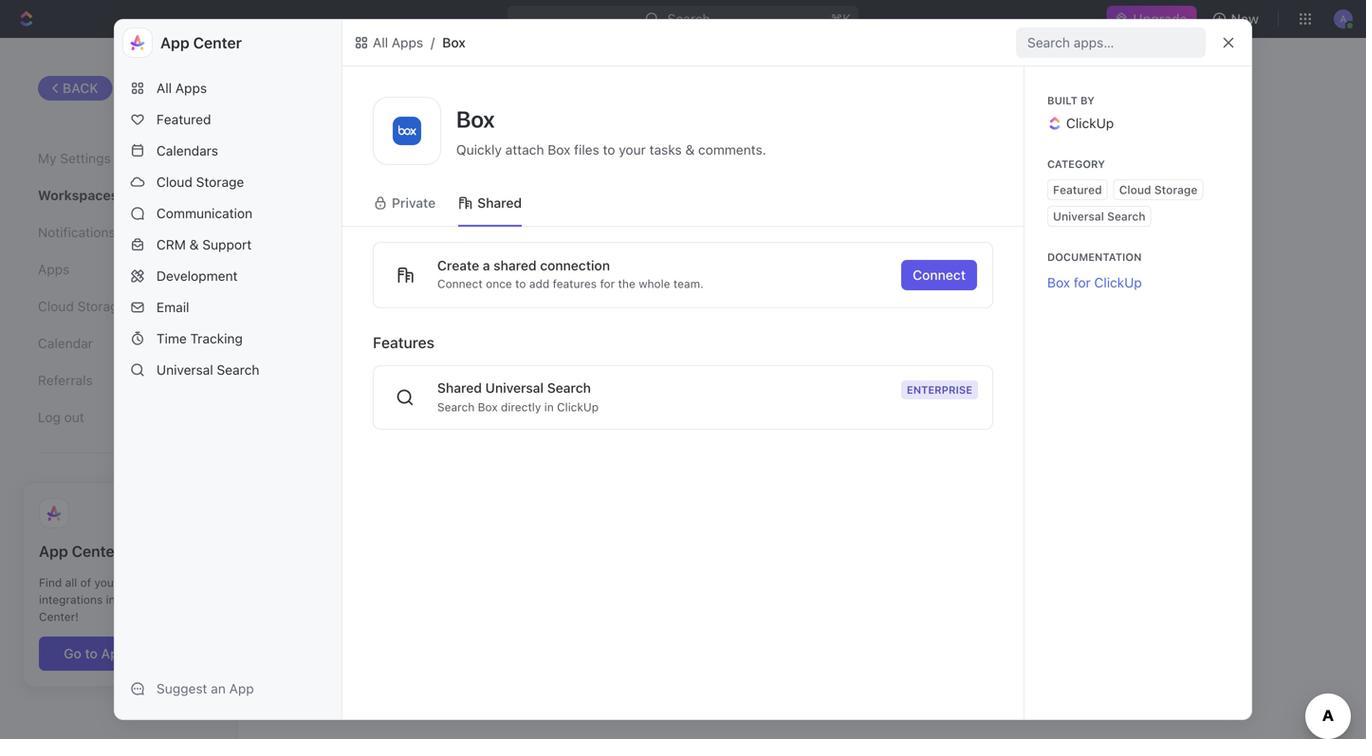 Task type: vqa. For each thing, say whether or not it's contained in the screenshot.
checkbox
no



Task type: describe. For each thing, give the bounding box(es) containing it.
add
[[530, 277, 550, 290]]

apple's
[[285, 298, 337, 316]]

universal inside shared universal search search box directly in clickup
[[486, 380, 544, 396]]

new button
[[1205, 4, 1271, 34]]

go
[[64, 646, 82, 662]]

apps for rightmost all apps link
[[392, 35, 423, 50]]

connect inside create a shared connection connect once to add features for the whole team.
[[438, 277, 483, 290]]

cloud storage link up documentation
[[1114, 179, 1204, 200]]

out
[[64, 410, 84, 425]]

connect inside connect button
[[913, 267, 966, 283]]

0 horizontal spatial &
[[190, 237, 199, 253]]

calendars link
[[122, 136, 334, 166]]

calendar
[[38, 336, 93, 351]]

0 vertical spatial new
[[571, 298, 600, 316]]

app center inside box dialog
[[160, 34, 242, 52]]

search down time tracking link
[[217, 362, 260, 378]]

communication link
[[122, 198, 334, 229]]

+
[[547, 155, 593, 245]]

our
[[119, 593, 136, 607]]

go to app center
[[64, 646, 173, 662]]

your inside box quickly attach box files to your tasks & comments.
[[619, 142, 646, 158]]

suggest
[[157, 681, 207, 697]]

an
[[211, 681, 226, 697]]

connection
[[540, 258, 610, 273]]

1 horizontal spatial cloud storage
[[157, 174, 244, 190]]

suggest an app
[[157, 681, 254, 697]]

storage for cloud storage link above calendar "link"
[[77, 299, 126, 314]]

apps link
[[38, 254, 198, 286]]

time tracking link
[[122, 324, 334, 354]]

⌘k
[[831, 11, 852, 27]]

1 horizontal spatial featured
[[1054, 183, 1103, 197]]

/ box
[[431, 35, 466, 50]]

2 horizontal spatial universal
[[1054, 210, 1105, 223]]

log
[[38, 410, 61, 425]]

box quickly attach box files to your tasks & comments.
[[457, 106, 767, 158]]

box dialog
[[114, 19, 1253, 721]]

find
[[39, 576, 62, 590]]

box for clickup
[[1048, 275, 1143, 290]]

attach
[[506, 142, 544, 158]]

apps
[[121, 576, 147, 590]]

your inside the find all of your apps and integrations in our new app center!
[[94, 576, 118, 590]]

cloud storage for cloud storage link over documentation
[[1120, 183, 1198, 197]]

in inside the find all of your apps and integrations in our new app center!
[[106, 593, 115, 607]]

a
[[483, 258, 490, 273]]

comments.
[[699, 142, 767, 158]]

crm & support
[[157, 237, 252, 253]]

1 horizontal spatial cloud
[[157, 174, 193, 190]]

tasks
[[650, 142, 682, 158]]

apps inside 'link'
[[38, 262, 70, 277]]

go to app center button
[[39, 637, 197, 671]]

by
[[1081, 94, 1095, 107]]

for inside 'link'
[[1074, 275, 1091, 290]]

log out link
[[38, 402, 198, 434]]

private
[[392, 195, 436, 211]]

the
[[619, 277, 636, 290]]

private link
[[373, 180, 436, 226]]

shared for shared universal search search box directly in clickup
[[438, 380, 482, 396]]

ppddk image
[[373, 196, 388, 211]]

search down add new
[[548, 380, 591, 396]]

log out
[[38, 410, 84, 425]]

my settings
[[38, 151, 111, 166]]

all apps for rightmost all apps link
[[373, 35, 423, 50]]

connect button
[[902, 260, 978, 290]]

1 vertical spatial universal search link
[[122, 355, 334, 385]]

upgrade link
[[1107, 6, 1198, 32]]

0 horizontal spatial center
[[72, 543, 121, 561]]

new inside the find all of your apps and integrations in our new app center!
[[140, 593, 162, 607]]

all apps for the bottommost all apps link
[[157, 80, 207, 96]]

box for clickup link
[[1048, 272, 1143, 293]]

my for my settings
[[38, 151, 57, 166]]

shared
[[494, 258, 537, 273]]

team.
[[674, 277, 704, 290]]

box right /
[[443, 35, 466, 50]]

0 vertical spatial universal search
[[1054, 210, 1146, 223]]

crm
[[157, 237, 186, 253]]

my for my workspaces
[[275, 74, 303, 98]]

0 vertical spatial featured
[[157, 112, 211, 127]]

my workspaces
[[275, 74, 417, 98]]

apple's workspace
[[285, 298, 417, 316]]

category
[[1048, 158, 1106, 170]]

shared link
[[459, 180, 522, 226]]

0 horizontal spatial universal search
[[157, 362, 260, 378]]

calendar link
[[38, 328, 198, 360]]

box left files on the left of the page
[[548, 142, 571, 158]]

0 horizontal spatial cloud
[[38, 299, 74, 314]]

create a shared connection connect once to add features for the whole team.
[[438, 258, 704, 290]]

quickly
[[457, 142, 502, 158]]

enterprise
[[907, 384, 973, 396]]

suggest an app button
[[122, 674, 334, 704]]

development link
[[122, 261, 334, 291]]

center inside box dialog
[[193, 34, 242, 52]]

for inside create a shared connection connect once to add features for the whole team.
[[600, 277, 615, 290]]

2 horizontal spatial cloud
[[1120, 183, 1152, 197]]

back
[[63, 80, 98, 96]]

box inside 'link'
[[1048, 275, 1071, 290]]

to inside 'button'
[[85, 646, 98, 662]]

center inside 'button'
[[130, 646, 173, 662]]

referrals link
[[38, 365, 198, 397]]



Task type: locate. For each thing, give the bounding box(es) containing it.
workspace
[[341, 298, 417, 316]]

ppddk image
[[459, 196, 474, 211]]

add
[[540, 298, 567, 316]]

time
[[157, 331, 187, 346]]

whole
[[639, 277, 671, 290]]

1 vertical spatial center
[[72, 543, 121, 561]]

app inside 'button'
[[101, 646, 127, 662]]

clickup down by
[[1067, 115, 1115, 131]]

1 vertical spatial featured
[[1054, 183, 1103, 197]]

0 vertical spatial my
[[275, 74, 303, 98]]

notifications link
[[38, 217, 198, 249]]

2 horizontal spatial cloud storage
[[1120, 183, 1198, 197]]

all
[[373, 35, 388, 50], [157, 80, 172, 96]]

1 vertical spatial all apps
[[157, 80, 207, 96]]

l_lxf image
[[354, 35, 369, 50]]

featured link up calendars link
[[122, 104, 334, 135]]

all for rightmost all apps link
[[373, 35, 388, 50]]

new
[[571, 298, 600, 316], [140, 593, 162, 607]]

1 horizontal spatial workspaces
[[307, 74, 417, 98]]

shared universal search search box directly in clickup
[[438, 380, 599, 414]]

apps down notifications
[[38, 262, 70, 277]]

box
[[443, 35, 466, 50], [457, 106, 495, 132], [548, 142, 571, 158], [1048, 275, 1071, 290], [478, 401, 498, 414]]

featured down category
[[1054, 183, 1103, 197]]

cloud storage
[[157, 174, 244, 190], [1120, 183, 1198, 197], [38, 299, 126, 314]]

0 vertical spatial to
[[603, 142, 616, 158]]

features
[[553, 277, 597, 290]]

clickup inside shared universal search search box directly in clickup
[[557, 401, 599, 414]]

box inside shared universal search search box directly in clickup
[[478, 401, 498, 414]]

your left tasks
[[619, 142, 646, 158]]

add new
[[540, 298, 600, 316]]

built
[[1048, 94, 1078, 107]]

1 horizontal spatial &
[[686, 142, 695, 158]]

to inside create a shared connection connect once to add features for the whole team.
[[516, 277, 526, 290]]

of
[[80, 576, 91, 590]]

1 horizontal spatial my
[[275, 74, 303, 98]]

shared
[[478, 195, 522, 211], [438, 380, 482, 396]]

1 horizontal spatial universal
[[486, 380, 544, 396]]

all
[[65, 576, 77, 590]]

0 horizontal spatial app center
[[39, 543, 121, 561]]

all apps link up calendars link
[[122, 73, 334, 103]]

in inside shared universal search search box directly in clickup
[[545, 401, 554, 414]]

0 vertical spatial shared
[[478, 195, 522, 211]]

search
[[1108, 210, 1146, 223], [217, 362, 260, 378], [548, 380, 591, 396], [438, 401, 475, 414]]

email
[[157, 300, 189, 315]]

settings
[[60, 151, 111, 166]]

/
[[431, 35, 435, 50]]

apps for the bottommost all apps link
[[175, 80, 207, 96]]

workspaces up notifications
[[38, 188, 118, 203]]

search up documentation
[[1108, 210, 1146, 223]]

all apps link left /
[[350, 31, 427, 54]]

email link
[[122, 292, 334, 323]]

1 vertical spatial clickup
[[1095, 275, 1143, 290]]

directly
[[501, 401, 541, 414]]

universal search down time tracking
[[157, 362, 260, 378]]

my left settings
[[38, 151, 57, 166]]

0 horizontal spatial featured link
[[122, 104, 334, 135]]

for down documentation
[[1074, 275, 1091, 290]]

1 vertical spatial your
[[94, 576, 118, 590]]

2 vertical spatial center
[[130, 646, 173, 662]]

my settings link
[[38, 143, 198, 175]]

all apps
[[373, 35, 423, 50], [157, 80, 207, 96]]

1 horizontal spatial featured link
[[1048, 179, 1108, 200]]

1 vertical spatial in
[[106, 593, 115, 607]]

1 vertical spatial universal
[[157, 362, 213, 378]]

0 horizontal spatial in
[[106, 593, 115, 607]]

search...
[[668, 11, 722, 27]]

1 vertical spatial app center
[[39, 543, 121, 561]]

to inside box quickly attach box files to your tasks & comments.
[[603, 142, 616, 158]]

universal search link down time tracking link
[[122, 355, 334, 385]]

apps up calendars
[[175, 80, 207, 96]]

clickup right directly
[[557, 401, 599, 414]]

apps left /
[[392, 35, 423, 50]]

1 horizontal spatial all apps link
[[350, 31, 427, 54]]

all apps left /
[[373, 35, 423, 50]]

clickup down documentation
[[1095, 275, 1143, 290]]

0 vertical spatial &
[[686, 142, 695, 158]]

& right tasks
[[686, 142, 695, 158]]

notifications
[[38, 225, 115, 240]]

0 horizontal spatial all apps
[[157, 80, 207, 96]]

cloud storage up calendar
[[38, 299, 126, 314]]

0 vertical spatial in
[[545, 401, 554, 414]]

0 vertical spatial your
[[619, 142, 646, 158]]

0 vertical spatial center
[[193, 34, 242, 52]]

0 horizontal spatial universal search link
[[122, 355, 334, 385]]

clickup
[[1067, 115, 1115, 131], [1095, 275, 1143, 290], [557, 401, 599, 414]]

1 horizontal spatial to
[[516, 277, 526, 290]]

app
[[160, 34, 190, 52], [39, 543, 68, 561], [165, 593, 186, 607], [101, 646, 127, 662], [229, 681, 254, 697]]

clickup inside 'link'
[[1095, 275, 1143, 290]]

1 vertical spatial new
[[140, 593, 162, 607]]

0 vertical spatial all
[[373, 35, 388, 50]]

1 horizontal spatial all apps
[[373, 35, 423, 50]]

1 horizontal spatial for
[[1074, 275, 1091, 290]]

referrals
[[38, 373, 93, 388]]

workspaces
[[307, 74, 417, 98], [38, 188, 118, 203]]

0 horizontal spatial cloud storage
[[38, 299, 126, 314]]

center
[[193, 34, 242, 52], [72, 543, 121, 561], [130, 646, 173, 662]]

0 horizontal spatial your
[[94, 576, 118, 590]]

documentation
[[1048, 251, 1142, 263]]

create
[[438, 258, 480, 273]]

& inside box quickly attach box files to your tasks & comments.
[[686, 142, 695, 158]]

box left directly
[[478, 401, 498, 414]]

search left directly
[[438, 401, 475, 414]]

& right "crm"
[[190, 237, 199, 253]]

2 vertical spatial to
[[85, 646, 98, 662]]

1 vertical spatial &
[[190, 237, 199, 253]]

cloud storage link down calendars link
[[122, 167, 334, 197]]

2 vertical spatial apps
[[38, 262, 70, 277]]

0 horizontal spatial universal
[[157, 362, 213, 378]]

upgrade
[[1134, 11, 1188, 27]]

0 horizontal spatial my
[[38, 151, 57, 166]]

1 horizontal spatial new
[[571, 298, 600, 316]]

box down documentation
[[1048, 275, 1071, 290]]

2 vertical spatial universal
[[486, 380, 544, 396]]

0 horizontal spatial storage
[[77, 299, 126, 314]]

features
[[373, 334, 435, 352]]

1 vertical spatial all
[[157, 80, 172, 96]]

cloud
[[157, 174, 193, 190], [1120, 183, 1152, 197], [38, 299, 74, 314]]

to left the add
[[516, 277, 526, 290]]

1 vertical spatial workspaces
[[38, 188, 118, 203]]

my
[[275, 74, 303, 98], [38, 151, 57, 166]]

storage
[[196, 174, 244, 190], [1155, 183, 1198, 197], [77, 299, 126, 314]]

1 vertical spatial shared
[[438, 380, 482, 396]]

cloud storage link up calendar "link"
[[38, 291, 198, 323]]

0 vertical spatial clickup
[[1067, 115, 1115, 131]]

development
[[157, 268, 238, 284]]

app center
[[160, 34, 242, 52], [39, 543, 121, 561]]

to right go
[[85, 646, 98, 662]]

0 vertical spatial app center
[[160, 34, 242, 52]]

1 vertical spatial to
[[516, 277, 526, 290]]

tracking
[[190, 331, 243, 346]]

new
[[1232, 11, 1260, 27]]

communication
[[157, 206, 253, 221]]

featured up calendars
[[157, 112, 211, 127]]

enterprise link
[[902, 381, 979, 400]]

featured link down category
[[1048, 179, 1108, 200]]

connect
[[913, 267, 966, 283], [438, 277, 483, 290]]

all right l_lxf image
[[373, 35, 388, 50]]

integrations
[[39, 593, 103, 607]]

0 vertical spatial all apps
[[373, 35, 423, 50]]

all up calendars
[[157, 80, 172, 96]]

cloud storage up communication
[[157, 174, 244, 190]]

1 horizontal spatial universal search
[[1054, 210, 1146, 223]]

crm & support link
[[122, 230, 334, 260]]

0 horizontal spatial all apps link
[[122, 73, 334, 103]]

universal up documentation
[[1054, 210, 1105, 223]]

in right directly
[[545, 401, 554, 414]]

1 horizontal spatial universal search link
[[1048, 206, 1152, 227]]

new down features at left
[[571, 298, 600, 316]]

Search apps… field
[[1028, 31, 1199, 54]]

2 horizontal spatial storage
[[1155, 183, 1198, 197]]

featured
[[157, 112, 211, 127], [1054, 183, 1103, 197]]

universal search up documentation
[[1054, 210, 1146, 223]]

to right files on the left of the page
[[603, 142, 616, 158]]

0 horizontal spatial for
[[600, 277, 615, 290]]

0 horizontal spatial connect
[[438, 277, 483, 290]]

2 vertical spatial clickup
[[557, 401, 599, 414]]

1 vertical spatial apps
[[175, 80, 207, 96]]

all apps link
[[350, 31, 427, 54], [122, 73, 334, 103]]

cloud storage link
[[122, 167, 334, 197], [1114, 179, 1204, 200], [38, 291, 198, 323]]

cloud up calendar
[[38, 299, 74, 314]]

shared inside shared universal search search box directly in clickup
[[438, 380, 482, 396]]

universal up directly
[[486, 380, 544, 396]]

cloud up documentation
[[1120, 183, 1152, 197]]

your right of
[[94, 576, 118, 590]]

cloud down calendars
[[157, 174, 193, 190]]

0 horizontal spatial apps
[[38, 262, 70, 277]]

1 vertical spatial featured link
[[1048, 179, 1108, 200]]

files
[[574, 142, 600, 158]]

0 vertical spatial apps
[[392, 35, 423, 50]]

cloud storage for cloud storage link above calendar "link"
[[38, 299, 126, 314]]

all for the bottommost all apps link
[[157, 80, 172, 96]]

in
[[545, 401, 554, 414], [106, 593, 115, 607]]

0 horizontal spatial featured
[[157, 112, 211, 127]]

1 horizontal spatial storage
[[196, 174, 244, 190]]

1 horizontal spatial apps
[[175, 80, 207, 96]]

workspaces link
[[38, 180, 198, 212]]

1 horizontal spatial center
[[130, 646, 173, 662]]

0 horizontal spatial new
[[140, 593, 162, 607]]

for
[[1074, 275, 1091, 290], [600, 277, 615, 290]]

universal search link up documentation
[[1048, 206, 1152, 227]]

cloud storage up documentation
[[1120, 183, 1198, 197]]

1 horizontal spatial app center
[[160, 34, 242, 52]]

0 vertical spatial universal search link
[[1048, 206, 1152, 227]]

a
[[336, 172, 366, 228]]

1 horizontal spatial connect
[[913, 267, 966, 283]]

all apps up calendars
[[157, 80, 207, 96]]

support
[[203, 237, 252, 253]]

find all of your apps and integrations in our new app center!
[[39, 576, 186, 624]]

app inside 'button'
[[229, 681, 254, 697]]

box up quickly
[[457, 106, 495, 132]]

your
[[619, 142, 646, 158], [94, 576, 118, 590]]

0 vertical spatial featured link
[[122, 104, 334, 135]]

0 horizontal spatial all
[[157, 80, 172, 96]]

new down and
[[140, 593, 162, 607]]

workspaces down l_lxf image
[[307, 74, 417, 98]]

2 horizontal spatial apps
[[392, 35, 423, 50]]

2 horizontal spatial to
[[603, 142, 616, 158]]

once
[[486, 277, 512, 290]]

in left the our
[[106, 593, 115, 607]]

0 vertical spatial all apps link
[[350, 31, 427, 54]]

&
[[686, 142, 695, 158], [190, 237, 199, 253]]

0 vertical spatial workspaces
[[307, 74, 417, 98]]

back link
[[38, 76, 113, 101]]

for left the
[[600, 277, 615, 290]]

shared for shared
[[478, 195, 522, 211]]

and
[[151, 576, 171, 590]]

2 horizontal spatial center
[[193, 34, 242, 52]]

1 horizontal spatial all
[[373, 35, 388, 50]]

0 vertical spatial universal
[[1054, 210, 1105, 223]]

universal search link
[[1048, 206, 1152, 227], [122, 355, 334, 385]]

1 vertical spatial universal search
[[157, 362, 260, 378]]

to
[[603, 142, 616, 158], [516, 277, 526, 290], [85, 646, 98, 662]]

universal down time
[[157, 362, 213, 378]]

built by
[[1048, 94, 1095, 107]]

0 horizontal spatial to
[[85, 646, 98, 662]]

calendars
[[157, 143, 218, 159]]

storage for cloud storage link over documentation
[[1155, 183, 1198, 197]]

center!
[[39, 611, 79, 624]]

my up calendars link
[[275, 74, 303, 98]]

1 horizontal spatial your
[[619, 142, 646, 158]]

1 vertical spatial all apps link
[[122, 73, 334, 103]]

0 horizontal spatial workspaces
[[38, 188, 118, 203]]

time tracking
[[157, 331, 243, 346]]

1 horizontal spatial in
[[545, 401, 554, 414]]

1 vertical spatial my
[[38, 151, 57, 166]]

universal
[[1054, 210, 1105, 223], [157, 362, 213, 378], [486, 380, 544, 396]]

app inside the find all of your apps and integrations in our new app center!
[[165, 593, 186, 607]]



